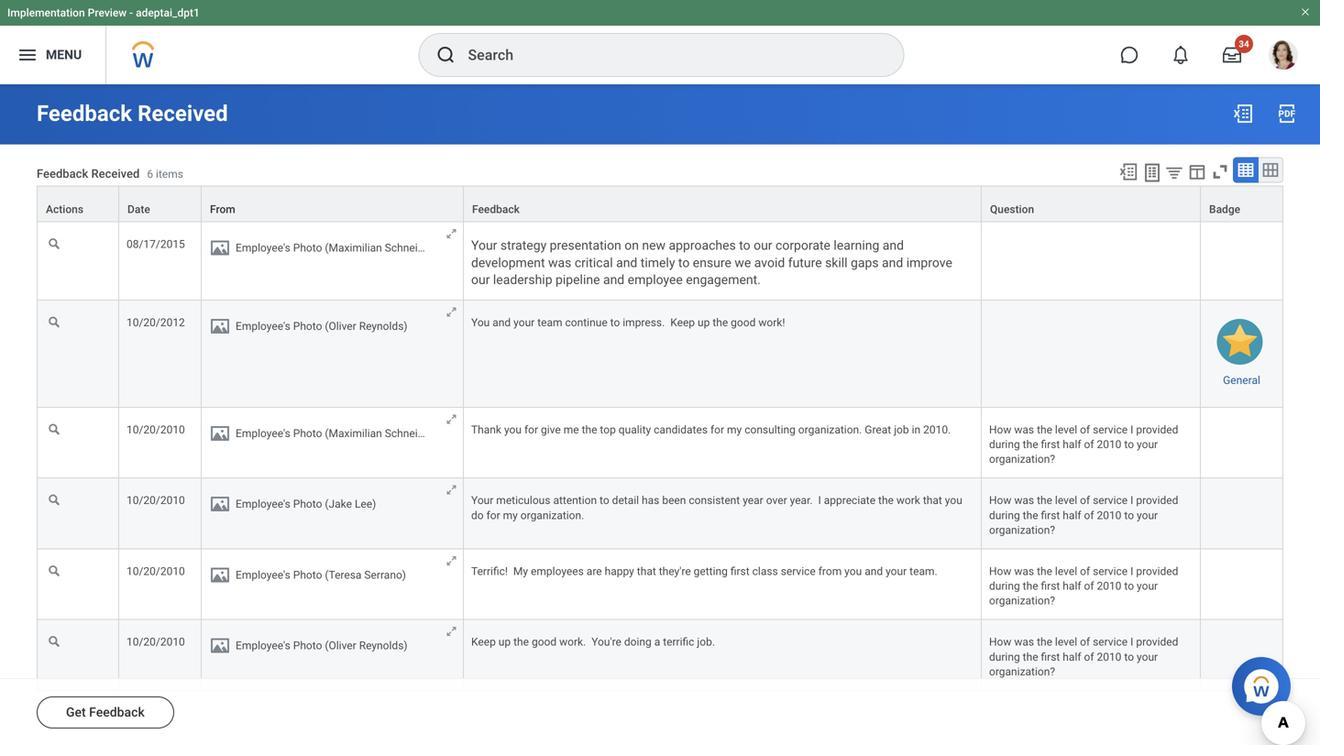 Task type: describe. For each thing, give the bounding box(es) containing it.
quality
[[619, 424, 651, 437]]

image image for your strategy presentation on new approaches to our corporate learning and development was critical and timely to ensure we avoid future skill gaps and improve our leadership pipeline and employee engagement.
[[209, 237, 231, 259]]

job.
[[697, 636, 715, 649]]

terrific!
[[471, 565, 508, 578]]

we
[[735, 255, 751, 270]]

development
[[471, 255, 545, 270]]

and down the on
[[616, 255, 638, 270]]

menu button
[[0, 26, 106, 84]]

appreciate
[[824, 495, 876, 507]]

half for in
[[1063, 438, 1082, 451]]

gaps
[[851, 255, 879, 270]]

in
[[912, 424, 921, 437]]

candidates
[[654, 424, 708, 437]]

your strategy presentation on new approaches to our corporate learning and development was critical and timely to ensure we avoid future skill gaps and improve our leadership pipeline and employee engagement.
[[471, 238, 956, 288]]

feedback received 6 items
[[37, 167, 183, 180]]

i for in
[[1131, 424, 1134, 437]]

10/20/2010 for employee's photo (maximilian schneider)
[[127, 424, 185, 437]]

employee's photo (oliver reynolds) cell for you
[[202, 301, 464, 408]]

lee)
[[355, 498, 376, 511]]

and right gaps
[[882, 255, 904, 270]]

0 horizontal spatial our
[[471, 272, 490, 288]]

presentation
[[550, 238, 622, 253]]

class
[[753, 565, 778, 578]]

(oliver for you and your team continue to impress.  keep up the good work!
[[325, 320, 356, 333]]

4 level from the top
[[1055, 636, 1078, 649]]

i inside your meticulous attention to detail has been consistent year over year.  i appreciate the work that you do for my organization.
[[818, 495, 821, 507]]

employee's photo (jake lee) cell
[[202, 479, 464, 550]]

image image for terrific!  my employees are happy that they're getting first class service from you and your team.
[[209, 564, 231, 586]]

export to excel image for view printable version (pdf) icon
[[1232, 103, 1254, 125]]

employee's for you and your team continue to impress.  keep up the good work!
[[236, 320, 291, 333]]

schneider) for thank
[[385, 427, 437, 440]]

employee's photo (maximilian schneider) for thank
[[236, 427, 437, 440]]

me
[[564, 424, 579, 437]]

click to view/edit grid preferences image
[[1188, 162, 1208, 182]]

work.
[[559, 636, 586, 649]]

cell for thank you for give me the top quality candidates for my consulting organization. great job in 2010.
[[1201, 408, 1284, 479]]

4 organization? from the top
[[989, 666, 1056, 678]]

you're
[[592, 636, 622, 649]]

employee's photo (oliver reynolds) for 10/20/2012
[[236, 320, 408, 333]]

preview
[[88, 6, 127, 19]]

was for appreciate
[[1015, 495, 1035, 507]]

employee's photo (oliver reynolds) cell for keep
[[202, 621, 464, 691]]

0 horizontal spatial that
[[637, 565, 656, 578]]

on
[[625, 238, 639, 253]]

(oliver for keep up the good work.  you're doing a terrific job.
[[325, 640, 356, 653]]

general
[[1223, 374, 1261, 387]]

2010 for in
[[1097, 438, 1122, 451]]

toolbar inside 'feedback received' main content
[[1111, 157, 1284, 186]]

employee's photo (teresa serrano) cell
[[202, 550, 464, 621]]

organization? for in
[[989, 453, 1056, 466]]

you
[[471, 316, 490, 329]]

implementation preview -   adeptai_dpt1
[[7, 6, 200, 19]]

date column header
[[119, 186, 202, 223]]

-
[[129, 6, 133, 19]]

get feedback button
[[37, 697, 174, 729]]

cell for terrific!  my employees are happy that they're getting first class service from you and your team.
[[1201, 550, 1284, 621]]

items
[[156, 168, 183, 180]]

cell for your strategy presentation on new approaches to our corporate learning and development was critical and timely to ensure we avoid future skill gaps and improve our leadership pipeline and employee engagement.
[[1201, 222, 1284, 301]]

level for that
[[1055, 495, 1078, 507]]

photo for keep up the good work.  you're doing a terrific job.
[[293, 640, 322, 653]]

question
[[990, 203, 1035, 216]]

(jake
[[325, 498, 352, 511]]

feedback inside get feedback button
[[89, 705, 145, 720]]

i for that
[[1131, 495, 1134, 507]]

my
[[513, 565, 528, 578]]

image image for thank you for give me the top quality candidates for my consulting organization. great job in 2010.
[[209, 423, 231, 445]]

employee's photo (maximilian schneider) cell for your
[[202, 222, 464, 301]]

employee's photo (oliver reynolds) for 10/20/2010
[[236, 640, 408, 653]]

new
[[642, 238, 666, 253]]

employee's for your strategy presentation on new approaches to our corporate learning and development was critical and timely to ensure we avoid future skill gaps and improve our leadership pipeline and employee engagement.
[[236, 242, 291, 255]]

10/20/2010 for employee's photo (oliver reynolds)
[[127, 636, 185, 649]]

image image for your meticulous attention to detail has been consistent year over year.  i appreciate the work that you do for my organization.
[[209, 494, 231, 516]]

grow image for terrific!
[[445, 554, 459, 568]]

top
[[600, 424, 616, 437]]

consistent
[[689, 495, 740, 507]]

photo for your meticulous attention to detail has been consistent year over year.  i appreciate the work that you do for my organization.
[[293, 498, 322, 511]]

engagement.
[[686, 272, 761, 288]]

photo for your strategy presentation on new approaches to our corporate learning and development was critical and timely to ensure we avoid future skill gaps and improve our leadership pipeline and employee engagement.
[[293, 242, 322, 255]]

feedback received
[[37, 100, 228, 127]]

notifications large image
[[1172, 46, 1190, 64]]

the inside your meticulous attention to detail has been consistent year over year.  i appreciate the work that you do for my organization.
[[879, 495, 894, 507]]

3 row from the top
[[37, 408, 1284, 479]]

from button
[[202, 187, 463, 222]]

consulting
[[745, 424, 796, 437]]

from
[[819, 565, 842, 578]]

justify image
[[17, 44, 39, 66]]

employee's photo (maximilian schneider) for your
[[236, 242, 437, 255]]

0 horizontal spatial up
[[499, 636, 511, 649]]

keep up the good work.  you're doing a terrific job.
[[471, 636, 715, 649]]

been
[[662, 495, 686, 507]]

34 button
[[1212, 35, 1254, 75]]

badge image
[[1217, 319, 1263, 365]]

question button
[[982, 187, 1200, 222]]

team.
[[910, 565, 938, 578]]

how for that
[[989, 495, 1012, 507]]

first for team.
[[1041, 580, 1060, 593]]

received for feedback received
[[138, 100, 228, 127]]

actions button
[[38, 187, 118, 222]]

2010 for that
[[1097, 509, 1122, 522]]

cell for your meticulous attention to detail has been consistent year over year.  i appreciate the work that you do for my organization.
[[1201, 479, 1284, 550]]

(maximilian for thank
[[325, 427, 382, 440]]

has
[[642, 495, 660, 507]]

thank
[[471, 424, 502, 437]]

strategy
[[501, 238, 547, 253]]

how was the level of service i provided during the first half of 2010 to your organization? for in
[[989, 424, 1181, 466]]

team
[[538, 316, 563, 329]]

(maximilian for your
[[325, 242, 382, 255]]

1 horizontal spatial our
[[754, 238, 773, 253]]

to inside your meticulous attention to detail has been consistent year over year.  i appreciate the work that you do for my organization.
[[600, 495, 610, 507]]

year.
[[790, 495, 813, 507]]

Search Workday  search field
[[468, 35, 866, 75]]

from
[[210, 203, 235, 216]]

future
[[788, 255, 822, 270]]

image image for keep up the good work.  you're doing a terrific job.
[[209, 635, 231, 657]]

timely
[[641, 255, 675, 270]]

2010.
[[924, 424, 951, 437]]

continue
[[565, 316, 608, 329]]

get
[[66, 705, 86, 720]]

your strategy presentation on new approaches to our corporate learning and development was critical and timely to ensure we avoid future skill gaps and improve our leadership pipeline and employee engagement. row
[[37, 222, 1284, 301]]

was for organization.
[[1015, 424, 1035, 437]]

general link
[[1223, 370, 1261, 387]]

employee's photo (teresa serrano)
[[236, 569, 406, 582]]

learning
[[834, 238, 880, 253]]

your for your meticulous attention to detail has been consistent year over year.  i appreciate the work that you do for my organization.
[[471, 495, 494, 507]]

skill
[[825, 255, 848, 270]]

feedback received main content
[[0, 84, 1321, 746]]

0 horizontal spatial good
[[532, 636, 557, 649]]

employee's for keep up the good work.  you're doing a terrific job.
[[236, 640, 291, 653]]

leadership
[[493, 272, 553, 288]]

grow image for you
[[445, 305, 459, 319]]

detail
[[612, 495, 639, 507]]

4 how from the top
[[989, 636, 1012, 649]]

photo for you and your team continue to impress.  keep up the good work!
[[293, 320, 322, 333]]

half for team.
[[1063, 580, 1082, 593]]

4 provided from the top
[[1137, 636, 1179, 649]]

6 row from the top
[[37, 621, 1284, 691]]

4 half from the top
[[1063, 651, 1082, 664]]

and right from
[[865, 565, 883, 578]]

service for team.
[[1093, 565, 1128, 578]]

received for feedback received 6 items
[[91, 167, 140, 180]]

doing
[[624, 636, 652, 649]]



Task type: vqa. For each thing, say whether or not it's contained in the screenshot.
4th 'Global Modern Services, Inc. (USA)' from the bottom
no



Task type: locate. For each thing, give the bounding box(es) containing it.
3 provided from the top
[[1137, 565, 1179, 578]]

3 photo from the top
[[293, 427, 322, 440]]

actions
[[46, 203, 83, 216]]

grow image inside 'your strategy presentation on new approaches to our corporate learning and development was critical and timely to ensure we avoid future skill gaps and improve our leadership pipeline and employee engagement.' row
[[445, 227, 459, 241]]

grow image inside row
[[445, 413, 459, 426]]

employee's for terrific!  my employees are happy that they're getting first class service from you and your team.
[[236, 569, 291, 582]]

1 provided from the top
[[1137, 424, 1179, 437]]

1 vertical spatial employee's photo (oliver reynolds) cell
[[202, 621, 464, 691]]

your inside your meticulous attention to detail has been consistent year over year.  i appreciate the work that you do for my organization.
[[471, 495, 494, 507]]

4 row from the top
[[37, 479, 1284, 550]]

actions column header
[[37, 186, 119, 223]]

34
[[1239, 39, 1250, 50]]

1 10/20/2010 from the top
[[127, 424, 185, 437]]

0 horizontal spatial export to excel image
[[1119, 162, 1139, 182]]

feedback for feedback
[[472, 203, 520, 216]]

grow image left strategy
[[445, 227, 459, 241]]

1 row from the top
[[37, 186, 1284, 223]]

(maximilian inside row
[[325, 427, 382, 440]]

2 horizontal spatial you
[[945, 495, 963, 507]]

close environment banner image
[[1300, 6, 1311, 17]]

3 10/20/2010 from the top
[[127, 565, 185, 578]]

expand table image
[[1262, 161, 1280, 179]]

2 your from the top
[[471, 495, 494, 507]]

1 horizontal spatial good
[[731, 316, 756, 329]]

image image inside employee's photo (teresa serrano) cell
[[209, 564, 231, 586]]

1 vertical spatial (maximilian
[[325, 427, 382, 440]]

1 vertical spatial organization.
[[521, 509, 584, 522]]

our up avoid
[[754, 238, 773, 253]]

do
[[471, 509, 484, 522]]

6 image image from the top
[[209, 635, 231, 657]]

export to worksheets image
[[1142, 162, 1164, 184]]

level for team.
[[1055, 565, 1078, 578]]

reynolds) for you and your team continue to impress.  keep up the good work!
[[359, 320, 408, 333]]

employee's inside 'your strategy presentation on new approaches to our corporate learning and development was critical and timely to ensure we avoid future skill gaps and improve our leadership pipeline and employee engagement.' row
[[236, 242, 291, 255]]

0 vertical spatial (oliver
[[325, 320, 356, 333]]

0 horizontal spatial my
[[503, 509, 518, 522]]

grow image
[[445, 305, 459, 319], [445, 483, 459, 497], [445, 554, 459, 568], [445, 625, 459, 639]]

date button
[[119, 187, 201, 222]]

select to filter grid data image
[[1165, 163, 1185, 182]]

3 organization? from the top
[[989, 595, 1056, 608]]

employees
[[531, 565, 584, 578]]

2 employee's photo (oliver reynolds) from the top
[[236, 640, 408, 653]]

adeptai_dpt1
[[136, 6, 200, 19]]

export to excel image left view printable version (pdf) icon
[[1232, 103, 1254, 125]]

export to excel image
[[1232, 103, 1254, 125], [1119, 162, 1139, 182]]

1 vertical spatial reynolds)
[[359, 640, 408, 653]]

how
[[989, 424, 1012, 437], [989, 495, 1012, 507], [989, 565, 1012, 578], [989, 636, 1012, 649]]

export to excel image inside toolbar
[[1119, 162, 1139, 182]]

great
[[865, 424, 892, 437]]

profile logan mcneil image
[[1269, 40, 1299, 73]]

badge
[[1210, 203, 1241, 216]]

grow image for your
[[445, 483, 459, 497]]

1 level from the top
[[1055, 424, 1078, 437]]

first for that
[[1041, 509, 1060, 522]]

5 employee's from the top
[[236, 569, 291, 582]]

i for team.
[[1131, 565, 1134, 578]]

0 vertical spatial grow image
[[445, 227, 459, 241]]

1 vertical spatial that
[[637, 565, 656, 578]]

1 employee's photo (oliver reynolds) cell from the top
[[202, 301, 464, 408]]

good left "work!"
[[731, 316, 756, 329]]

employee's photo (oliver reynolds)
[[236, 320, 408, 333], [236, 640, 408, 653]]

(maximilian up lee)
[[325, 427, 382, 440]]

2 schneider) from the top
[[385, 427, 437, 440]]

(teresa
[[325, 569, 362, 582]]

photo inside 'your strategy presentation on new approaches to our corporate learning and development was critical and timely to ensure we avoid future skill gaps and improve our leadership pipeline and employee engagement.' row
[[293, 242, 322, 255]]

during for that
[[989, 509, 1020, 522]]

1 horizontal spatial export to excel image
[[1232, 103, 1254, 125]]

4 employee's from the top
[[236, 498, 291, 511]]

2 employee's photo (maximilian schneider) from the top
[[236, 427, 437, 440]]

2 grow image from the top
[[445, 413, 459, 426]]

your up the development
[[471, 238, 497, 253]]

my inside your meticulous attention to detail has been consistent year over year.  i appreciate the work that you do for my organization.
[[503, 509, 518, 522]]

table image
[[1237, 161, 1255, 179]]

cell
[[982, 222, 1201, 301], [1201, 222, 1284, 301], [982, 301, 1201, 408], [1201, 408, 1284, 479], [1201, 479, 1284, 550], [1201, 550, 1284, 621], [1201, 621, 1284, 691]]

and
[[883, 238, 904, 253], [616, 255, 638, 270], [882, 255, 904, 270], [603, 272, 625, 288], [493, 316, 511, 329], [865, 565, 883, 578]]

feedback down menu
[[37, 100, 132, 127]]

2 reynolds) from the top
[[359, 640, 408, 653]]

happy
[[605, 565, 634, 578]]

0 vertical spatial employee's photo (maximilian schneider)
[[236, 242, 437, 255]]

our down the development
[[471, 272, 490, 288]]

attention
[[553, 495, 597, 507]]

0 horizontal spatial you
[[504, 424, 522, 437]]

5 row from the top
[[37, 550, 1284, 621]]

3 how from the top
[[989, 565, 1012, 578]]

1 half from the top
[[1063, 438, 1082, 451]]

3 how was the level of service i provided during the first half of 2010 to your organization? from the top
[[989, 565, 1181, 608]]

feedback for feedback received
[[37, 100, 132, 127]]

you and your team continue to impress.  keep up the good work!
[[471, 316, 785, 329]]

2 employee's photo (oliver reynolds) cell from the top
[[202, 621, 464, 691]]

4 grow image from the top
[[445, 625, 459, 639]]

employee's photo (jake lee)
[[236, 498, 376, 511]]

2 (oliver from the top
[[325, 640, 356, 653]]

menu
[[46, 47, 82, 62]]

grow image for keep
[[445, 625, 459, 639]]

organization?
[[989, 453, 1056, 466], [989, 524, 1056, 537], [989, 595, 1056, 608], [989, 666, 1056, 678]]

3 employee's from the top
[[236, 427, 291, 440]]

schneider) left thank
[[385, 427, 437, 440]]

1 vertical spatial employee's photo (maximilian schneider)
[[236, 427, 437, 440]]

organization. down attention
[[521, 509, 584, 522]]

0 vertical spatial organization.
[[799, 424, 862, 437]]

ensure
[[693, 255, 732, 270]]

6
[[147, 168, 153, 180]]

(maximilian down the from popup button
[[325, 242, 382, 255]]

1 vertical spatial (oliver
[[325, 640, 356, 653]]

was inside your strategy presentation on new approaches to our corporate learning and development was critical and timely to ensure we avoid future skill gaps and improve our leadership pipeline and employee engagement.
[[548, 255, 572, 270]]

1 horizontal spatial organization.
[[799, 424, 862, 437]]

4 2010 from the top
[[1097, 651, 1122, 664]]

2 photo from the top
[[293, 320, 322, 333]]

10/20/2010
[[127, 424, 185, 437], [127, 495, 185, 507], [127, 565, 185, 578], [127, 636, 185, 649]]

feedback button
[[464, 187, 981, 222]]

level for in
[[1055, 424, 1078, 437]]

1 horizontal spatial that
[[923, 495, 943, 507]]

for inside your meticulous attention to detail has been consistent year over year.  i appreciate the work that you do for my organization.
[[487, 509, 500, 522]]

2 employee's from the top
[[236, 320, 291, 333]]

1 employee's photo (maximilian schneider) cell from the top
[[202, 222, 464, 301]]

employee's photo (oliver reynolds) cell
[[202, 301, 464, 408], [202, 621, 464, 691]]

job
[[894, 424, 909, 437]]

inbox large image
[[1223, 46, 1242, 64]]

1 vertical spatial received
[[91, 167, 140, 180]]

good
[[731, 316, 756, 329], [532, 636, 557, 649]]

was for you
[[1015, 565, 1035, 578]]

1 image image from the top
[[209, 237, 231, 259]]

first for in
[[1041, 438, 1060, 451]]

feedback for feedback received 6 items
[[37, 167, 88, 180]]

your for keep up the good work.  you're doing a terrific job.
[[1137, 651, 1158, 664]]

meticulous
[[496, 495, 551, 507]]

1 photo from the top
[[293, 242, 322, 255]]

received up items
[[138, 100, 228, 127]]

1 grow image from the top
[[445, 305, 459, 319]]

employee's photo (maximilian schneider) cell down the from popup button
[[202, 222, 464, 301]]

service for in
[[1093, 424, 1128, 437]]

half for that
[[1063, 509, 1082, 522]]

photo for terrific!  my employees are happy that they're getting first class service from you and your team.
[[293, 569, 322, 582]]

organization. left great
[[799, 424, 862, 437]]

cell for keep up the good work.  you're doing a terrific job.
[[1201, 621, 1284, 691]]

6 photo from the top
[[293, 640, 322, 653]]

organization? for team.
[[989, 595, 1056, 608]]

that
[[923, 495, 943, 507], [637, 565, 656, 578]]

1 schneider) from the top
[[385, 242, 437, 255]]

search image
[[435, 44, 457, 66]]

1 employee's photo (maximilian schneider) from the top
[[236, 242, 437, 255]]

for right "candidates"
[[711, 424, 725, 437]]

1 employee's photo (oliver reynolds) from the top
[[236, 320, 408, 333]]

employee's photo (maximilian schneider) cell for thank
[[202, 408, 464, 479]]

during for team.
[[989, 580, 1020, 593]]

1 your from the top
[[471, 238, 497, 253]]

you
[[504, 424, 522, 437], [945, 495, 963, 507], [845, 565, 862, 578]]

row containing 10/20/2012
[[37, 301, 1284, 408]]

a
[[655, 636, 660, 649]]

schneider) inside row
[[385, 427, 437, 440]]

grow image for your strategy presentation on new approaches to our corporate learning and development was critical and timely to ensure we avoid future skill gaps and improve our leadership pipeline and employee engagement.
[[445, 227, 459, 241]]

2 provided from the top
[[1137, 495, 1179, 507]]

reynolds) for keep up the good work.  you're doing a terrific job.
[[359, 640, 408, 653]]

2 image image from the top
[[209, 315, 231, 337]]

2010
[[1097, 438, 1122, 451], [1097, 509, 1122, 522], [1097, 580, 1122, 593], [1097, 651, 1122, 664]]

to
[[739, 238, 751, 253], [679, 255, 690, 270], [610, 316, 620, 329], [1125, 438, 1134, 451], [600, 495, 610, 507], [1125, 509, 1134, 522], [1125, 580, 1134, 593], [1125, 651, 1134, 664]]

2 how was the level of service i provided during the first half of 2010 to your organization? from the top
[[989, 495, 1181, 537]]

4 10/20/2010 from the top
[[127, 636, 185, 649]]

critical
[[575, 255, 613, 270]]

up down engagement. on the top
[[698, 316, 710, 329]]

2 during from the top
[[989, 509, 1020, 522]]

you inside your meticulous attention to detail has been consistent year over year.  i appreciate the work that you do for my organization.
[[945, 495, 963, 507]]

0 vertical spatial your
[[471, 238, 497, 253]]

you right work
[[945, 495, 963, 507]]

impress.
[[623, 316, 665, 329]]

employee's photo (maximilian schneider) inside 'your strategy presentation on new approaches to our corporate learning and development was critical and timely to ensure we avoid future skill gaps and improve our leadership pipeline and employee engagement.' row
[[236, 242, 437, 255]]

schneider) down the from popup button
[[385, 242, 437, 255]]

1 how was the level of service i provided during the first half of 2010 to your organization? from the top
[[989, 424, 1181, 466]]

terrific!  my employees are happy that they're getting first class service from you and your team.
[[471, 565, 938, 578]]

1 vertical spatial keep
[[471, 636, 496, 649]]

over
[[766, 495, 787, 507]]

1 vertical spatial up
[[499, 636, 511, 649]]

received left 6
[[91, 167, 140, 180]]

keep right impress.
[[671, 316, 695, 329]]

work!
[[759, 316, 785, 329]]

image image
[[209, 237, 231, 259], [209, 315, 231, 337], [209, 423, 231, 445], [209, 494, 231, 516], [209, 564, 231, 586], [209, 635, 231, 657]]

2 10/20/2010 from the top
[[127, 495, 185, 507]]

that right work
[[923, 495, 943, 507]]

up
[[698, 316, 710, 329], [499, 636, 511, 649]]

0 vertical spatial (maximilian
[[325, 242, 382, 255]]

row
[[37, 186, 1284, 223], [37, 301, 1284, 408], [37, 408, 1284, 479], [37, 479, 1284, 550], [37, 550, 1284, 621], [37, 621, 1284, 691]]

keep
[[671, 316, 695, 329], [471, 636, 496, 649]]

1 grow image from the top
[[445, 227, 459, 241]]

year
[[743, 495, 764, 507]]

pipeline
[[556, 272, 600, 288]]

thank you for give me the top quality candidates for my consulting organization. great job in 2010.
[[471, 424, 951, 437]]

3 level from the top
[[1055, 565, 1078, 578]]

2 organization? from the top
[[989, 524, 1056, 537]]

provided for that
[[1137, 495, 1179, 507]]

1 horizontal spatial you
[[845, 565, 862, 578]]

organization. inside your meticulous attention to detail has been consistent year over year.  i appreciate the work that you do for my organization.
[[521, 509, 584, 522]]

grow image
[[445, 227, 459, 241], [445, 413, 459, 426]]

export to excel image for export to worksheets icon
[[1119, 162, 1139, 182]]

grow image left thank
[[445, 413, 459, 426]]

terrific
[[663, 636, 695, 649]]

and right the learning on the right
[[883, 238, 904, 253]]

view printable version (pdf) image
[[1277, 103, 1299, 125]]

employee
[[628, 272, 683, 288]]

for right do at the left of the page
[[487, 509, 500, 522]]

feedback up actions popup button on the top of the page
[[37, 167, 88, 180]]

for
[[525, 424, 538, 437], [711, 424, 725, 437], [487, 509, 500, 522]]

10/20/2010 for employee's photo (jake lee)
[[127, 495, 185, 507]]

1 vertical spatial my
[[503, 509, 518, 522]]

6 employee's from the top
[[236, 640, 291, 653]]

feedback up strategy
[[472, 203, 520, 216]]

1 vertical spatial good
[[532, 636, 557, 649]]

your inside your strategy presentation on new approaches to our corporate learning and development was critical and timely to ensure we avoid future skill gaps and improve our leadership pipeline and employee engagement.
[[471, 238, 497, 253]]

employee's photo (maximilian schneider) inside row
[[236, 427, 437, 440]]

1 horizontal spatial for
[[525, 424, 538, 437]]

fullscreen image
[[1210, 162, 1231, 182]]

grow image for thank you for give me the top quality candidates for my consulting organization. great job in 2010.
[[445, 413, 459, 426]]

4 photo from the top
[[293, 498, 322, 511]]

0 vertical spatial good
[[731, 316, 756, 329]]

schneider) inside 'your strategy presentation on new approaches to our corporate learning and development was critical and timely to ensure we avoid future skill gaps and improve our leadership pipeline and employee engagement.' row
[[385, 242, 437, 255]]

you right from
[[845, 565, 862, 578]]

1 horizontal spatial keep
[[671, 316, 695, 329]]

menu banner
[[0, 0, 1321, 84]]

1 horizontal spatial up
[[698, 316, 710, 329]]

service for that
[[1093, 495, 1128, 507]]

employee's for thank you for give me the top quality candidates for my consulting organization. great job in 2010.
[[236, 427, 291, 440]]

employee's photo (maximilian schneider) cell
[[202, 222, 464, 301], [202, 408, 464, 479]]

organization? for that
[[989, 524, 1056, 537]]

4 image image from the top
[[209, 494, 231, 516]]

work
[[897, 495, 921, 507]]

my down meticulous
[[503, 509, 518, 522]]

avoid
[[755, 255, 785, 270]]

your for thank you for give me the top quality candidates for my consulting organization. great job in 2010.
[[1137, 438, 1158, 451]]

1 during from the top
[[989, 438, 1020, 451]]

1 vertical spatial employee's photo (oliver reynolds)
[[236, 640, 408, 653]]

0 vertical spatial my
[[727, 424, 742, 437]]

1 organization? from the top
[[989, 453, 1056, 466]]

your up do at the left of the page
[[471, 495, 494, 507]]

your for your meticulous attention to detail has been consistent year over year.  i appreciate the work that you do for my organization.
[[1137, 509, 1158, 522]]

employee's photo (maximilian schneider) cell up the (jake
[[202, 408, 464, 479]]

and down critical
[[603, 272, 625, 288]]

and right the you
[[493, 316, 511, 329]]

3 image image from the top
[[209, 423, 231, 445]]

toolbar
[[1111, 157, 1284, 186]]

3 2010 from the top
[[1097, 580, 1122, 593]]

0 vertical spatial our
[[754, 238, 773, 253]]

getting
[[694, 565, 728, 578]]

provided for in
[[1137, 424, 1179, 437]]

i
[[1131, 424, 1134, 437], [818, 495, 821, 507], [1131, 495, 1134, 507], [1131, 565, 1134, 578], [1131, 636, 1134, 649]]

image image inside employee's photo (jake lee) cell
[[209, 494, 231, 516]]

up left work. on the bottom of the page
[[499, 636, 511, 649]]

1 vertical spatial our
[[471, 272, 490, 288]]

1 vertical spatial your
[[471, 495, 494, 507]]

provided for team.
[[1137, 565, 1179, 578]]

that inside your meticulous attention to detail has been consistent year over year.  i appreciate the work that you do for my organization.
[[923, 495, 943, 507]]

how for team.
[[989, 565, 1012, 578]]

row containing actions
[[37, 186, 1284, 223]]

4 during from the top
[[989, 651, 1020, 664]]

date
[[127, 203, 150, 216]]

good left work. on the bottom of the page
[[532, 636, 557, 649]]

0 horizontal spatial for
[[487, 509, 500, 522]]

2 level from the top
[[1055, 495, 1078, 507]]

image image for you and your team continue to impress.  keep up the good work!
[[209, 315, 231, 337]]

5 photo from the top
[[293, 569, 322, 582]]

employee's
[[236, 242, 291, 255], [236, 320, 291, 333], [236, 427, 291, 440], [236, 498, 291, 511], [236, 569, 291, 582], [236, 640, 291, 653]]

grow image inside employee's photo (jake lee) cell
[[445, 483, 459, 497]]

schneider) for your
[[385, 242, 437, 255]]

3 half from the top
[[1063, 580, 1082, 593]]

2 half from the top
[[1063, 509, 1082, 522]]

10/20/2010 for employee's photo (teresa serrano)
[[127, 565, 185, 578]]

5 image image from the top
[[209, 564, 231, 586]]

0 horizontal spatial keep
[[471, 636, 496, 649]]

how was the level of service i provided during the first half of 2010 to your organization? for team.
[[989, 565, 1181, 608]]

feedback inside feedback popup button
[[472, 203, 520, 216]]

service
[[1093, 424, 1128, 437], [1093, 495, 1128, 507], [781, 565, 816, 578], [1093, 565, 1128, 578], [1093, 636, 1128, 649]]

for left give
[[525, 424, 538, 437]]

badge button
[[1201, 187, 1283, 222]]

1 horizontal spatial my
[[727, 424, 742, 437]]

1 vertical spatial schneider)
[[385, 427, 437, 440]]

2 (maximilian from the top
[[325, 427, 382, 440]]

you right thank
[[504, 424, 522, 437]]

3 grow image from the top
[[445, 554, 459, 568]]

0 vertical spatial schneider)
[[385, 242, 437, 255]]

1 reynolds) from the top
[[359, 320, 408, 333]]

serrano)
[[364, 569, 406, 582]]

implementation
[[7, 6, 85, 19]]

0 vertical spatial that
[[923, 495, 943, 507]]

grow image inside employee's photo (teresa serrano) cell
[[445, 554, 459, 568]]

feedback
[[37, 100, 132, 127], [37, 167, 88, 180], [472, 203, 520, 216], [89, 705, 145, 720]]

1 (maximilian from the top
[[325, 242, 382, 255]]

2 how from the top
[[989, 495, 1012, 507]]

0 vertical spatial up
[[698, 316, 710, 329]]

2010 for team.
[[1097, 580, 1122, 593]]

your meticulous attention to detail has been consistent year over year.  i appreciate the work that you do for my organization.
[[471, 495, 965, 522]]

1 vertical spatial employee's photo (maximilian schneider) cell
[[202, 408, 464, 479]]

2 vertical spatial you
[[845, 565, 862, 578]]

keep down terrific!
[[471, 636, 496, 649]]

1 2010 from the top
[[1097, 438, 1122, 451]]

0 vertical spatial employee's photo (oliver reynolds) cell
[[202, 301, 464, 408]]

approaches
[[669, 238, 736, 253]]

0 vertical spatial received
[[138, 100, 228, 127]]

employee's for your meticulous attention to detail has been consistent year over year.  i appreciate the work that you do for my organization.
[[236, 498, 291, 511]]

(maximilian inside 'your strategy presentation on new approaches to our corporate learning and development was critical and timely to ensure we avoid future skill gaps and improve our leadership pipeline and employee engagement.' row
[[325, 242, 382, 255]]

received
[[138, 100, 228, 127], [91, 167, 140, 180]]

how for in
[[989, 424, 1012, 437]]

0 vertical spatial reynolds)
[[359, 320, 408, 333]]

your for terrific!  my employees are happy that they're getting first class service from you and your team.
[[1137, 580, 1158, 593]]

3 during from the top
[[989, 580, 1020, 593]]

export to excel image left export to worksheets icon
[[1119, 162, 1139, 182]]

0 vertical spatial employee's photo (maximilian schneider) cell
[[202, 222, 464, 301]]

photo for thank you for give me the top quality candidates for my consulting organization. great job in 2010.
[[293, 427, 322, 440]]

that right happy
[[637, 565, 656, 578]]

1 vertical spatial export to excel image
[[1119, 162, 1139, 182]]

my left the consulting
[[727, 424, 742, 437]]

feedback right get
[[89, 705, 145, 720]]

1 vertical spatial you
[[945, 495, 963, 507]]

1 employee's from the top
[[236, 242, 291, 255]]

get feedback
[[66, 705, 145, 720]]

2 employee's photo (maximilian schneider) cell from the top
[[202, 408, 464, 479]]

1 vertical spatial grow image
[[445, 413, 459, 426]]

they're
[[659, 565, 691, 578]]

your for your strategy presentation on new approaches to our corporate learning and development was critical and timely to ensure we avoid future skill gaps and improve our leadership pipeline and employee engagement.
[[471, 238, 497, 253]]

image image inside 'your strategy presentation on new approaches to our corporate learning and development was critical and timely to ensure we avoid future skill gaps and improve our leadership pipeline and employee engagement.' row
[[209, 237, 231, 259]]

during for in
[[989, 438, 1020, 451]]

0 horizontal spatial organization.
[[521, 509, 584, 522]]

photo
[[293, 242, 322, 255], [293, 320, 322, 333], [293, 427, 322, 440], [293, 498, 322, 511], [293, 569, 322, 582], [293, 640, 322, 653]]

1 (oliver from the top
[[325, 320, 356, 333]]

08/17/2015
[[127, 238, 185, 251]]

employee's photo (maximilian schneider) up the (jake
[[236, 427, 437, 440]]

during
[[989, 438, 1020, 451], [989, 509, 1020, 522], [989, 580, 1020, 593], [989, 651, 1020, 664]]

4 how was the level of service i provided during the first half of 2010 to your organization? from the top
[[989, 636, 1181, 678]]

0 vertical spatial keep
[[671, 316, 695, 329]]

0 vertical spatial you
[[504, 424, 522, 437]]

how was the level of service i provided during the first half of 2010 to your organization? for that
[[989, 495, 1181, 537]]

0 vertical spatial export to excel image
[[1232, 103, 1254, 125]]

2 horizontal spatial for
[[711, 424, 725, 437]]

organization.
[[799, 424, 862, 437], [521, 509, 584, 522]]

0 vertical spatial employee's photo (oliver reynolds)
[[236, 320, 408, 333]]

2 2010 from the top
[[1097, 509, 1122, 522]]

2 grow image from the top
[[445, 483, 459, 497]]

2 row from the top
[[37, 301, 1284, 408]]

was
[[548, 255, 572, 270], [1015, 424, 1035, 437], [1015, 495, 1035, 507], [1015, 565, 1035, 578], [1015, 636, 1035, 649]]

1 how from the top
[[989, 424, 1012, 437]]

employee's photo (maximilian schneider) down the from popup button
[[236, 242, 437, 255]]



